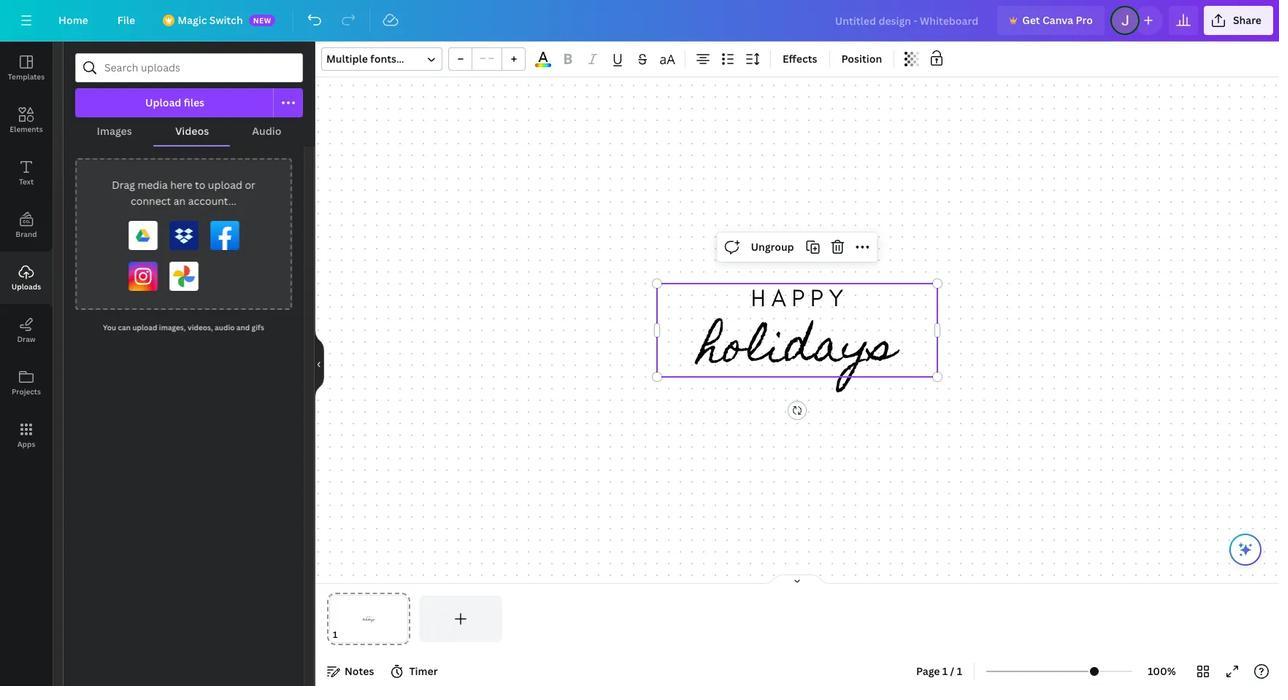 Task type: vqa. For each thing, say whether or not it's contained in the screenshot.
Apps
yes



Task type: locate. For each thing, give the bounding box(es) containing it.
apps
[[17, 440, 35, 450]]

and
[[236, 323, 250, 333]]

hide pages image
[[762, 575, 832, 586]]

1
[[942, 665, 948, 679], [957, 665, 962, 679]]

hide image
[[315, 329, 324, 399]]

upload up account...
[[208, 178, 242, 192]]

multiple
[[326, 52, 368, 66]]

images,
[[159, 323, 186, 333]]

1 left the /
[[942, 665, 948, 679]]

get canva pro
[[1022, 13, 1093, 27]]

uploads
[[12, 282, 41, 292]]

group
[[448, 47, 526, 71]]

templates
[[8, 72, 45, 82]]

images
[[97, 124, 132, 138]]

1 1 from the left
[[942, 665, 948, 679]]

Search uploads search field
[[104, 54, 293, 82]]

or
[[245, 178, 255, 192]]

1 horizontal spatial 1
[[957, 665, 962, 679]]

draw
[[17, 334, 35, 345]]

to
[[195, 178, 205, 192]]

1 horizontal spatial upload
[[208, 178, 242, 192]]

new
[[253, 15, 271, 26]]

you can upload images, videos, audio and gifs
[[103, 323, 264, 333]]

– – number field
[[477, 51, 497, 68]]

fonts…
[[370, 52, 404, 66]]

uploads button
[[0, 252, 53, 304]]

multiple fonts…
[[326, 52, 404, 66]]

can
[[118, 323, 131, 333]]

upload right can
[[132, 323, 157, 333]]

side panel tab list
[[0, 42, 53, 462]]

upload files button
[[75, 88, 274, 118]]

audio
[[215, 323, 235, 333]]

page 1 image
[[327, 596, 410, 643]]

videos button
[[154, 118, 231, 145]]

drag media here to upload or connect an account...
[[112, 178, 255, 208]]

effects button
[[777, 47, 823, 71]]

page 1 / 1
[[916, 665, 962, 679]]

upload
[[208, 178, 242, 192], [132, 323, 157, 333]]

share button
[[1204, 6, 1273, 35]]

projects button
[[0, 357, 53, 410]]

media
[[138, 178, 168, 192]]

audio
[[252, 124, 281, 138]]

gifs
[[252, 323, 264, 333]]

1 right the /
[[957, 665, 962, 679]]

notes
[[345, 665, 374, 679]]

upload files
[[145, 96, 204, 110]]

switch
[[209, 13, 243, 27]]

magic switch
[[178, 13, 243, 27]]

elements button
[[0, 94, 53, 147]]

ungroup button
[[745, 236, 800, 259]]

upload inside drag media here to upload or connect an account...
[[208, 178, 242, 192]]

0 vertical spatial upload
[[208, 178, 242, 192]]

100%
[[1148, 665, 1176, 679]]

here
[[170, 178, 192, 192]]

0 horizontal spatial 1
[[942, 665, 948, 679]]

upload
[[145, 96, 181, 110]]

2 1 from the left
[[957, 665, 962, 679]]

get canva pro button
[[997, 6, 1105, 35]]

0 horizontal spatial upload
[[132, 323, 157, 333]]



Task type: describe. For each thing, give the bounding box(es) containing it.
timer
[[409, 665, 438, 679]]

canva
[[1042, 13, 1073, 27]]

files
[[184, 96, 204, 110]]

share
[[1233, 13, 1262, 27]]

connect
[[131, 194, 171, 208]]

color range image
[[535, 64, 551, 67]]

Page title text field
[[344, 629, 350, 643]]

drag
[[112, 178, 135, 192]]

1 vertical spatial upload
[[132, 323, 157, 333]]

notes button
[[321, 661, 380, 684]]

an
[[174, 194, 186, 208]]

file button
[[106, 6, 147, 35]]

home link
[[47, 6, 100, 35]]

get
[[1022, 13, 1040, 27]]

100% button
[[1138, 661, 1186, 684]]

holidays
[[699, 305, 896, 397]]

multiple fonts… button
[[321, 47, 442, 71]]

magic
[[178, 13, 207, 27]]

pro
[[1076, 13, 1093, 27]]

Design title text field
[[823, 6, 992, 35]]

text button
[[0, 147, 53, 199]]

audio button
[[231, 118, 303, 145]]

elements
[[10, 124, 43, 134]]

draw button
[[0, 304, 53, 357]]

position
[[841, 52, 882, 66]]

apps button
[[0, 410, 53, 462]]

templates button
[[0, 42, 53, 94]]

ungroup
[[751, 240, 794, 254]]

brand
[[16, 229, 37, 239]]

main menu bar
[[0, 0, 1279, 42]]

brand button
[[0, 199, 53, 252]]

position button
[[836, 47, 888, 71]]

videos,
[[188, 323, 213, 333]]

images button
[[75, 118, 154, 145]]

/
[[950, 665, 954, 679]]

happy
[[751, 284, 849, 313]]

text
[[19, 177, 34, 187]]

file
[[117, 13, 135, 27]]

account...
[[188, 194, 237, 208]]

home
[[58, 13, 88, 27]]

projects
[[12, 387, 41, 397]]

canva assistant image
[[1237, 542, 1254, 559]]

you
[[103, 323, 116, 333]]

effects
[[783, 52, 817, 66]]

page
[[916, 665, 940, 679]]

timer button
[[386, 661, 444, 684]]

videos
[[175, 124, 209, 138]]



